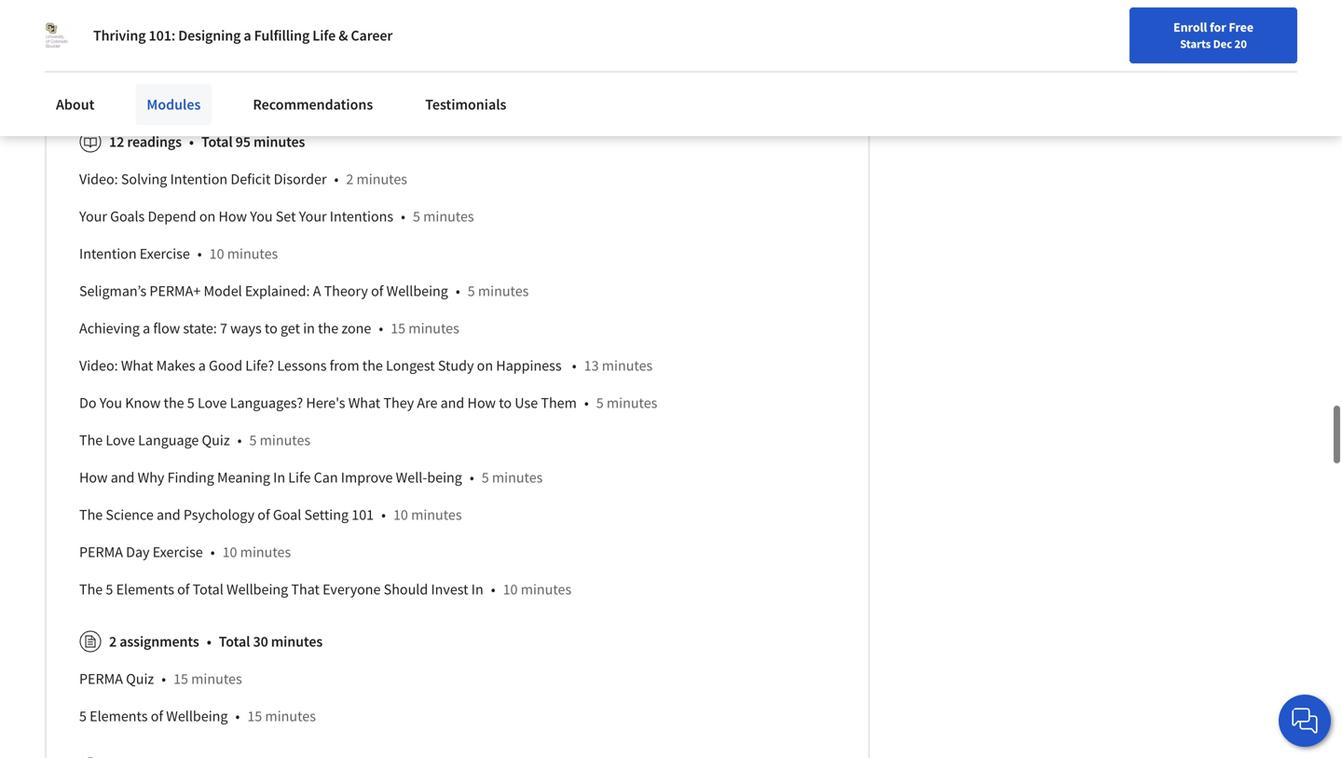 Task type: locate. For each thing, give the bounding box(es) containing it.
0 vertical spatial for
[[1210, 19, 1227, 35]]

total
[[201, 133, 233, 151], [193, 580, 224, 599], [219, 632, 250, 651]]

5 left bucket
[[144, 80, 151, 99]]

0 vertical spatial on
[[199, 207, 216, 226]]

a left fulfilling
[[244, 26, 251, 45]]

modules
[[147, 95, 201, 114]]

1 vertical spatial what
[[348, 394, 381, 412]]

thriving left 101:
[[93, 26, 146, 45]]

and right are
[[441, 394, 465, 412]]

use
[[515, 394, 538, 412]]

95
[[236, 133, 251, 151]]

2 horizontal spatial 15
[[391, 319, 406, 338]]

a left flow
[[143, 319, 150, 338]]

chat with us image
[[1291, 706, 1320, 736]]

recommendations
[[253, 95, 373, 114]]

1 vertical spatial you
[[100, 394, 122, 412]]

1 vertical spatial the
[[79, 506, 103, 524]]

fulfilling
[[254, 26, 310, 45]]

1 horizontal spatial how
[[219, 207, 247, 226]]

achieving a flow state: 7 ways to get in the zone • 15 minutes
[[79, 319, 460, 338]]

quiz down 2 assignments
[[126, 670, 154, 688]]

and left why
[[111, 468, 135, 487]]

1 vertical spatial a
[[143, 319, 150, 338]]

2 left the assignments
[[109, 632, 117, 651]]

wellbeing
[[387, 282, 448, 300], [227, 580, 288, 599], [166, 707, 228, 726]]

12
[[109, 133, 124, 151]]

exercise down depend
[[140, 245, 190, 263]]

solving
[[121, 170, 167, 189]]

0 vertical spatial how
[[219, 207, 247, 226]]

in right invest
[[472, 580, 484, 599]]

of
[[371, 282, 384, 300], [258, 506, 270, 524], [177, 580, 190, 599], [151, 707, 163, 726]]

2 horizontal spatial and
[[441, 394, 465, 412]]

• right the assignments
[[207, 632, 211, 651]]

what left 'they'
[[348, 394, 381, 412]]

for right areas
[[237, 80, 255, 99]]

1 vertical spatial how
[[468, 394, 496, 412]]

designing
[[178, 26, 241, 45]]

life left the & at left top
[[313, 26, 336, 45]]

15 down 30
[[247, 707, 262, 726]]

1 the from the top
[[79, 431, 103, 450]]

how and why finding meaning in life can improve well-being • 5 minutes
[[79, 468, 543, 487]]

enroll for free starts dec 20
[[1174, 19, 1254, 51]]

perma down 2 assignments
[[79, 670, 123, 688]]

in right meaning
[[273, 468, 285, 487]]

your right 'set'
[[299, 207, 327, 226]]

a for designing
[[244, 26, 251, 45]]

on right depend
[[199, 207, 216, 226]]

1 vertical spatial video:
[[79, 356, 118, 375]]

on
[[199, 207, 216, 226], [477, 356, 493, 375]]

1 vertical spatial thriving
[[258, 80, 309, 99]]

0 horizontal spatial what
[[121, 356, 153, 375]]

wellbeing left that on the bottom of page
[[227, 580, 288, 599]]

you left 'set'
[[250, 207, 273, 226]]

0 horizontal spatial and
[[111, 468, 135, 487]]

career
[[351, 26, 393, 45]]

15 up 5 elements of wellbeing • 15 minutes
[[173, 670, 188, 688]]

thriving down 11
[[258, 80, 309, 99]]

makes
[[156, 356, 195, 375]]

why
[[138, 468, 164, 487]]

0 horizontal spatial 15
[[173, 670, 188, 688]]

video: down 12
[[79, 170, 118, 189]]

for
[[1210, 19, 1227, 35], [237, 80, 255, 99]]

10
[[329, 80, 343, 99], [209, 245, 224, 263], [393, 506, 408, 524], [222, 543, 237, 562], [503, 580, 518, 599]]

2 the from the top
[[79, 506, 103, 524]]

intention up depend
[[170, 170, 228, 189]]

improve
[[341, 468, 393, 487]]

1 vertical spatial exercise
[[153, 543, 203, 562]]

1 horizontal spatial what
[[348, 394, 381, 412]]

elements down perma quiz • 15 minutes
[[90, 707, 148, 726]]

perma for day
[[79, 543, 123, 562]]

0 vertical spatial total
[[201, 133, 233, 151]]

1 horizontal spatial you
[[250, 207, 273, 226]]

to left the use
[[499, 394, 512, 412]]

how up science on the bottom left
[[79, 468, 108, 487]]

2 up intentions
[[346, 170, 354, 189]]

10 right 101
[[393, 506, 408, 524]]

perma for quiz
[[79, 670, 123, 688]]

languages?
[[230, 394, 303, 412]]

for inside enroll for free starts dec 20
[[1210, 19, 1227, 35]]

1 horizontal spatial intention
[[170, 170, 228, 189]]

minutes
[[300, 43, 351, 62], [346, 80, 397, 99], [254, 133, 305, 151], [357, 170, 407, 189], [423, 207, 474, 226], [227, 245, 278, 263], [478, 282, 529, 300], [409, 319, 460, 338], [602, 356, 653, 375], [607, 394, 658, 412], [260, 431, 311, 450], [492, 468, 543, 487], [411, 506, 462, 524], [240, 543, 291, 562], [521, 580, 572, 599], [271, 632, 323, 651], [191, 670, 242, 688], [265, 707, 316, 726]]

0 vertical spatial what
[[121, 356, 153, 375]]

5
[[144, 80, 151, 99], [413, 207, 420, 226], [468, 282, 475, 300], [187, 394, 195, 412], [597, 394, 604, 412], [249, 431, 257, 450], [482, 468, 489, 487], [106, 580, 113, 599], [79, 707, 87, 726]]

language
[[138, 431, 199, 450]]

1 vertical spatial on
[[477, 356, 493, 375]]

and right science on the bottom left
[[157, 506, 181, 524]]

total for total 30 minutes
[[219, 632, 250, 651]]

3 the from the top
[[79, 580, 103, 599]]

you right do
[[100, 394, 122, 412]]

depend
[[148, 207, 196, 226]]

2 vertical spatial perma
[[79, 670, 123, 688]]

2 vertical spatial a
[[198, 356, 206, 375]]

2 vertical spatial the
[[79, 580, 103, 599]]

5 right being
[[482, 468, 489, 487]]

101:
[[149, 26, 175, 45]]

0 horizontal spatial in
[[195, 43, 207, 62]]

video: what makes a good life?  lessons from the longest study on happiness • 13 minutes
[[79, 356, 653, 375]]

20
[[1235, 36, 1248, 51]]

in
[[273, 468, 285, 487], [472, 580, 484, 599]]

your
[[210, 43, 238, 62], [79, 207, 107, 226], [299, 207, 327, 226]]

quiz up the finding
[[202, 431, 230, 450]]

1 horizontal spatial thriving
[[258, 80, 309, 99]]

2 horizontal spatial a
[[244, 26, 251, 45]]

• right 101
[[381, 506, 386, 524]]

0 vertical spatial to
[[265, 319, 278, 338]]

0 horizontal spatial a
[[143, 319, 150, 338]]

coursera image
[[22, 15, 141, 45]]

video: up do
[[79, 356, 118, 375]]

1 horizontal spatial quiz
[[202, 431, 230, 450]]

in right get
[[303, 319, 315, 338]]

0 horizontal spatial you
[[100, 394, 122, 412]]

seligman's
[[79, 282, 147, 300]]

1 horizontal spatial to
[[499, 394, 512, 412]]

• right them
[[585, 394, 589, 412]]

your goals depend on how you set your intentions • 5 minutes
[[79, 207, 474, 226]]

2 assignments
[[109, 632, 199, 651]]

a
[[244, 26, 251, 45], [143, 319, 150, 338], [198, 356, 206, 375]]

the 5 elements of total wellbeing that everyone should invest in • 10 minutes
[[79, 580, 572, 599]]

• up meaning
[[237, 431, 242, 450]]

2 horizontal spatial how
[[468, 394, 496, 412]]

video: solving intention deficit disorder • 2 minutes
[[79, 170, 407, 189]]

love down good
[[198, 394, 227, 412]]

0 vertical spatial the
[[79, 431, 103, 450]]

1 vertical spatial 2
[[109, 632, 117, 651]]

what up 'know'
[[121, 356, 153, 375]]

total left 95 on the left top of the page
[[201, 133, 233, 151]]

quiz
[[202, 431, 230, 450], [126, 670, 154, 688]]

0 vertical spatial a
[[244, 26, 251, 45]]

total down perma day exercise • 10 minutes
[[193, 580, 224, 599]]

total left 30
[[219, 632, 250, 651]]

1 vertical spatial total
[[193, 580, 224, 599]]

0 vertical spatial elements
[[116, 580, 174, 599]]

for up dec
[[1210, 19, 1227, 35]]

1 horizontal spatial in
[[472, 580, 484, 599]]

on right study at the top
[[477, 356, 493, 375]]

perma up bucket
[[148, 43, 192, 62]]

2 vertical spatial and
[[157, 506, 181, 524]]

how left the use
[[468, 394, 496, 412]]

1 horizontal spatial your
[[210, 43, 238, 62]]

0 vertical spatial in
[[195, 43, 207, 62]]

the right from
[[363, 356, 383, 375]]

10 right invest
[[503, 580, 518, 599]]

2 horizontal spatial your
[[299, 207, 327, 226]]

• right disorder
[[334, 170, 339, 189]]

2 video: from the top
[[79, 356, 118, 375]]

the for the science and psychology of goal setting 101
[[79, 506, 103, 524]]

wellbeing right theory
[[387, 282, 448, 300]]

1 horizontal spatial a
[[198, 356, 206, 375]]

1 horizontal spatial 2
[[346, 170, 354, 189]]

what
[[121, 356, 153, 375], [348, 394, 381, 412]]

30
[[253, 632, 268, 651]]

13
[[584, 356, 599, 375]]

2 vertical spatial how
[[79, 468, 108, 487]]

a for makes
[[198, 356, 206, 375]]

elements down day
[[116, 580, 174, 599]]

your left goals
[[79, 207, 107, 226]]

about link
[[45, 84, 106, 125]]

life left can
[[288, 468, 311, 487]]

• down psychology
[[210, 543, 215, 562]]

None search field
[[266, 12, 573, 49]]

0 vertical spatial video:
[[79, 170, 118, 189]]

menu item
[[1006, 19, 1126, 79]]

perma left day
[[79, 543, 123, 562]]

in up filling the 5 bucket areas for thriving
[[195, 43, 207, 62]]

15 up longest on the top left of the page
[[391, 319, 406, 338]]

0 horizontal spatial quiz
[[126, 670, 154, 688]]

0 vertical spatial in
[[273, 468, 285, 487]]

to
[[265, 319, 278, 338], [499, 394, 512, 412]]

1 horizontal spatial for
[[1210, 19, 1227, 35]]

perma
[[148, 43, 192, 62], [79, 543, 123, 562], [79, 670, 123, 688]]

ways
[[230, 319, 262, 338]]

exercise right day
[[153, 543, 203, 562]]

0 horizontal spatial thriving
[[93, 26, 146, 45]]

model
[[204, 282, 242, 300]]

1 vertical spatial in
[[303, 319, 315, 338]]

enroll
[[1174, 19, 1208, 35]]

1 vertical spatial for
[[237, 80, 255, 99]]

• up perma+ on the left of page
[[198, 245, 202, 263]]

0 horizontal spatial for
[[237, 80, 255, 99]]

your up areas
[[210, 43, 238, 62]]

0 vertical spatial 2
[[346, 170, 354, 189]]

1 vertical spatial in
[[472, 580, 484, 599]]

0 horizontal spatial to
[[265, 319, 278, 338]]

0 horizontal spatial intention
[[79, 245, 137, 263]]

the science and psychology of goal setting 101 • 10 minutes
[[79, 506, 462, 524]]

that
[[291, 580, 320, 599]]

5 down 13 at top left
[[597, 394, 604, 412]]

1 vertical spatial perma
[[79, 543, 123, 562]]

love
[[198, 394, 227, 412], [106, 431, 135, 450]]

0 vertical spatial quiz
[[202, 431, 230, 450]]

0 horizontal spatial love
[[106, 431, 135, 450]]

0 vertical spatial 15
[[391, 319, 406, 338]]

and
[[441, 394, 465, 412], [111, 468, 135, 487], [157, 506, 181, 524]]

5 up 2 assignments
[[106, 580, 113, 599]]

love down 'know'
[[106, 431, 135, 450]]

you
[[250, 207, 273, 226], [100, 394, 122, 412]]

0 vertical spatial wellbeing
[[387, 282, 448, 300]]

a left good
[[198, 356, 206, 375]]

1 vertical spatial quiz
[[126, 670, 154, 688]]

intention up seligman's at the left top
[[79, 245, 137, 263]]

the
[[79, 431, 103, 450], [79, 506, 103, 524], [79, 580, 103, 599]]

15
[[391, 319, 406, 338], [173, 670, 188, 688], [247, 707, 262, 726]]

do you know the 5 love languages? here's what they are and how to use them • 5 minutes
[[79, 394, 658, 412]]

1 video: from the top
[[79, 170, 118, 189]]

to left get
[[265, 319, 278, 338]]

1 vertical spatial to
[[499, 394, 512, 412]]

0 vertical spatial perma
[[148, 43, 192, 62]]

video:
[[79, 170, 118, 189], [79, 356, 118, 375]]

being
[[427, 468, 462, 487]]

0 horizontal spatial on
[[199, 207, 216, 226]]

wellbeing down perma quiz • 15 minutes
[[166, 707, 228, 726]]

from
[[330, 356, 360, 375]]

do
[[79, 394, 97, 412]]

the
[[120, 80, 141, 99], [318, 319, 339, 338], [363, 356, 383, 375], [164, 394, 184, 412]]

life left 11
[[241, 43, 263, 62]]

2 vertical spatial total
[[219, 632, 250, 651]]

how down video: solving intention deficit disorder • 2 minutes
[[219, 207, 247, 226]]

0 vertical spatial love
[[198, 394, 227, 412]]

• total 95 minutes
[[189, 133, 305, 151]]

life
[[313, 26, 336, 45], [241, 43, 263, 62], [288, 468, 311, 487]]

elements
[[116, 580, 174, 599], [90, 707, 148, 726]]

2 vertical spatial 15
[[247, 707, 262, 726]]



Task type: describe. For each thing, give the bounding box(es) containing it.
of down perma quiz • 15 minutes
[[151, 707, 163, 726]]

the right 'know'
[[164, 394, 184, 412]]

the for the love language quiz
[[79, 431, 103, 450]]

101
[[352, 506, 374, 524]]

• left 13 at top left
[[572, 356, 577, 375]]

• right being
[[470, 468, 474, 487]]

about
[[56, 95, 95, 114]]

enhancing perma in your life
[[79, 43, 263, 62]]

video: for video: what makes a good life?  lessons from the longest study on happiness
[[79, 356, 118, 375]]

bucket
[[154, 80, 197, 99]]

0 horizontal spatial in
[[273, 468, 285, 487]]

1 vertical spatial wellbeing
[[227, 580, 288, 599]]

modules link
[[136, 84, 212, 125]]

0 vertical spatial thriving
[[93, 26, 146, 45]]

filling the 5 bucket areas for thriving
[[79, 80, 309, 99]]

0 vertical spatial and
[[441, 394, 465, 412]]

set
[[276, 207, 296, 226]]

5 elements of wellbeing • 15 minutes
[[79, 707, 316, 726]]

0 horizontal spatial your
[[79, 207, 107, 226]]

disorder
[[274, 170, 327, 189]]

can
[[314, 468, 338, 487]]

1 vertical spatial love
[[106, 431, 135, 450]]

5 down perma quiz • 15 minutes
[[79, 707, 87, 726]]

0 vertical spatial exercise
[[140, 245, 190, 263]]

of down perma day exercise • 10 minutes
[[177, 580, 190, 599]]

know
[[125, 394, 161, 412]]

1 horizontal spatial life
[[288, 468, 311, 487]]

1 horizontal spatial in
[[303, 319, 315, 338]]

2 horizontal spatial life
[[313, 26, 336, 45]]

achieving
[[79, 319, 140, 338]]

7
[[220, 319, 227, 338]]

5 up study at the top
[[468, 282, 475, 300]]

zone
[[342, 319, 371, 338]]

0 vertical spatial intention
[[170, 170, 228, 189]]

them
[[541, 394, 577, 412]]

life?
[[246, 356, 274, 375]]

the left zone
[[318, 319, 339, 338]]

• down the assignments
[[161, 670, 166, 688]]

goals
[[110, 207, 145, 226]]

0 horizontal spatial 2
[[109, 632, 117, 651]]

0 horizontal spatial how
[[79, 468, 108, 487]]

• right invest
[[491, 580, 496, 599]]

should
[[384, 580, 428, 599]]

assignments
[[120, 632, 199, 651]]

10 up model
[[209, 245, 224, 263]]

• total 30 minutes
[[207, 632, 323, 651]]

11
[[283, 43, 297, 62]]

• right the 'readings'
[[189, 133, 194, 151]]

starts
[[1181, 36, 1211, 51]]

deficit
[[231, 170, 271, 189]]

meaning
[[217, 468, 270, 487]]

dec
[[1214, 36, 1233, 51]]

readings
[[127, 133, 182, 151]]

10 down psychology
[[222, 543, 237, 562]]

perma+
[[150, 282, 201, 300]]

seligman's perma+ model explained: a theory of wellbeing • 5 minutes
[[79, 282, 529, 300]]

• right zone
[[379, 319, 383, 338]]

they
[[384, 394, 414, 412]]

testimonials link
[[414, 84, 518, 125]]

science
[[106, 506, 154, 524]]

1 vertical spatial and
[[111, 468, 135, 487]]

• up study at the top
[[456, 282, 460, 300]]

recommendations link
[[242, 84, 384, 125]]

of right theory
[[371, 282, 384, 300]]

explained:
[[245, 282, 310, 300]]

1 vertical spatial elements
[[90, 707, 148, 726]]

perma quiz • 15 minutes
[[79, 670, 242, 688]]

study
[[438, 356, 474, 375]]

university of colorado boulder image
[[45, 22, 71, 48]]

lessons
[[277, 356, 327, 375]]

get
[[281, 319, 300, 338]]

areas
[[200, 80, 234, 99]]

goal
[[273, 506, 301, 524]]

well-
[[396, 468, 427, 487]]

10 minutes
[[329, 80, 397, 99]]

2 vertical spatial wellbeing
[[166, 707, 228, 726]]

• down the "• total 30 minutes"
[[235, 707, 240, 726]]

longest
[[386, 356, 435, 375]]

day
[[126, 543, 150, 562]]

1 horizontal spatial 15
[[247, 707, 262, 726]]

free
[[1229, 19, 1254, 35]]

5 up meaning
[[249, 431, 257, 450]]

1 vertical spatial intention
[[79, 245, 137, 263]]

intentions
[[330, 207, 394, 226]]

11 minutes
[[283, 43, 351, 62]]

video: for video: solving intention deficit disorder
[[79, 170, 118, 189]]

state:
[[183, 319, 217, 338]]

10 down the 11 minutes
[[329, 80, 343, 99]]

1 horizontal spatial and
[[157, 506, 181, 524]]

the for the 5 elements of total wellbeing that everyone should invest in
[[79, 580, 103, 599]]

setting
[[304, 506, 349, 524]]

filling
[[79, 80, 117, 99]]

are
[[417, 394, 438, 412]]

1 horizontal spatial love
[[198, 394, 227, 412]]

a
[[313, 282, 321, 300]]

psychology
[[184, 506, 255, 524]]

everyone
[[323, 580, 381, 599]]

1 horizontal spatial on
[[477, 356, 493, 375]]

the right filling
[[120, 80, 141, 99]]

testimonials
[[425, 95, 507, 114]]

invest
[[431, 580, 469, 599]]

0 vertical spatial you
[[250, 207, 273, 226]]

total for total 95 minutes
[[201, 133, 233, 151]]

&
[[339, 26, 348, 45]]

5 right intentions
[[413, 207, 420, 226]]

here's
[[306, 394, 345, 412]]

0 horizontal spatial life
[[241, 43, 263, 62]]

theory
[[324, 282, 368, 300]]

• right intentions
[[401, 207, 406, 226]]

happiness
[[496, 356, 562, 375]]

enhancing
[[79, 43, 145, 62]]

12 readings
[[109, 133, 182, 151]]

5 up the love language quiz • 5 minutes
[[187, 394, 195, 412]]

of left goal
[[258, 506, 270, 524]]

thriving 101: designing a fulfilling life & career
[[93, 26, 393, 45]]

the love language quiz • 5 minutes
[[79, 431, 311, 450]]

1 vertical spatial 15
[[173, 670, 188, 688]]

flow
[[153, 319, 180, 338]]

good
[[209, 356, 243, 375]]



Task type: vqa. For each thing, say whether or not it's contained in the screenshot.


